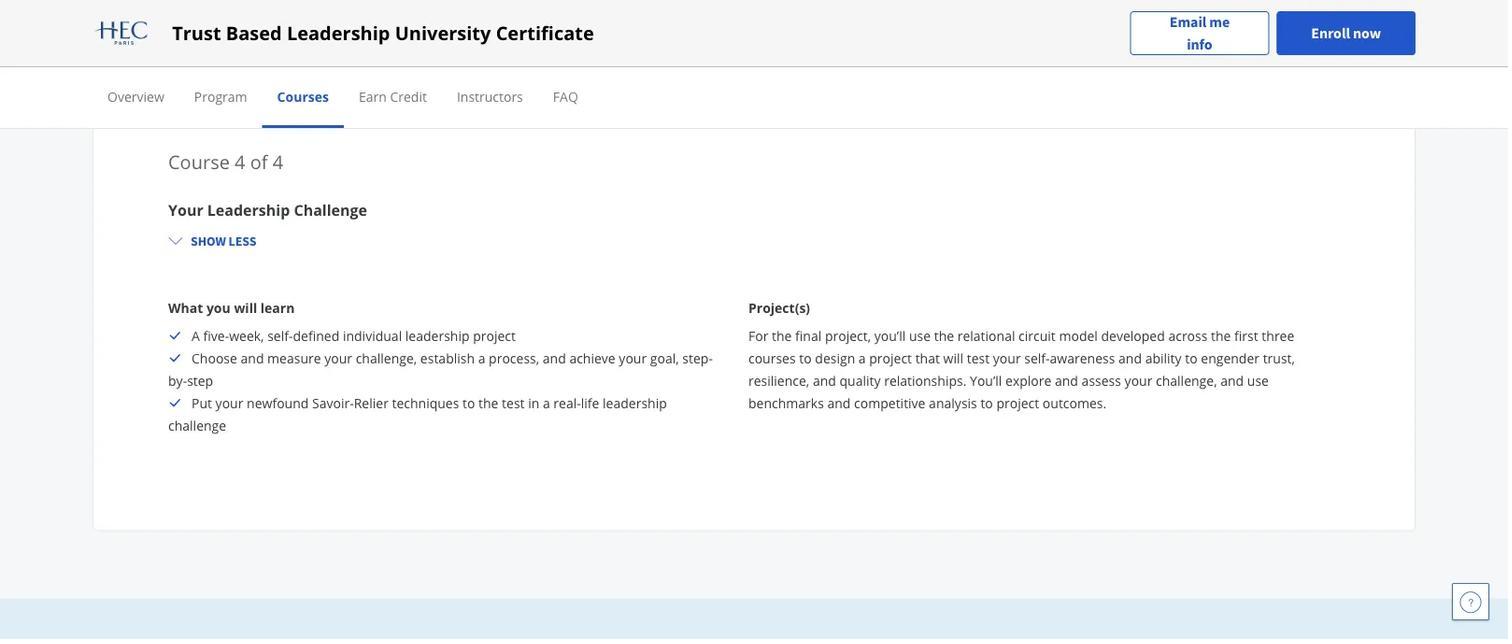 Task type: describe. For each thing, give the bounding box(es) containing it.
you
[[206, 299, 231, 317]]

a five-week, self-defined individual leadership project
[[192, 327, 516, 345]]

faq link
[[553, 87, 578, 105]]

university
[[395, 20, 491, 46]]

first
[[1234, 327, 1258, 345]]

three
[[1262, 327, 1295, 345]]

your
[[168, 200, 203, 220]]

across
[[1168, 327, 1208, 345]]

show
[[191, 232, 226, 249]]

establish
[[420, 350, 475, 367]]

competitive
[[854, 395, 926, 412]]

ability
[[1145, 350, 1182, 367]]

relationships.
[[884, 372, 967, 390]]

assess
[[1082, 372, 1121, 390]]

awareness
[[1050, 350, 1115, 367]]

self- inside for the final project, you'll use the relational circuit model developed across the first three courses to design a project that will test your self-awareness and ability to engender trust, resilience, and quality relationships. you'll explore and assess your challenge, and use benchmarks and competitive analysis to project outcomes.
[[1024, 350, 1050, 367]]

what
[[168, 299, 203, 317]]

a inside put your newfound savoir-relier techniques to the test in a real-life leadership challenge
[[543, 395, 550, 412]]

earn credit link
[[359, 87, 427, 105]]

certificate menu element
[[93, 67, 1416, 128]]

program link
[[194, 87, 247, 105]]

help center image
[[1460, 591, 1482, 613]]

courses link
[[277, 87, 329, 105]]

model
[[1059, 327, 1098, 345]]

test inside for the final project, you'll use the relational circuit model developed across the first three courses to design a project that will test your self-awareness and ability to engender trust, resilience, and quality relationships. you'll explore and assess your challenge, and use benchmarks and competitive analysis to project outcomes.
[[967, 350, 990, 367]]

the right for
[[772, 327, 792, 345]]

in
[[528, 395, 539, 412]]

step-
[[682, 350, 713, 367]]

individual
[[343, 327, 402, 345]]

email me info button
[[1130, 11, 1269, 56]]

achieve
[[569, 350, 616, 367]]

real-
[[554, 395, 581, 412]]

less
[[228, 232, 256, 249]]

earn
[[359, 87, 387, 105]]

the up that
[[934, 327, 954, 345]]

life
[[581, 395, 599, 412]]

of
[[250, 149, 268, 175]]

2 vertical spatial project
[[997, 395, 1039, 412]]

overview link
[[107, 87, 164, 105]]

challenge
[[294, 200, 367, 220]]

trust
[[172, 20, 221, 46]]

course
[[168, 149, 230, 175]]

info
[[1187, 35, 1213, 54]]

what you will learn
[[168, 299, 295, 317]]

to down final
[[799, 350, 812, 367]]

for the final project, you'll use the relational circuit model developed across the first three courses to design a project that will test your self-awareness and ability to engender trust, resilience, and quality relationships. you'll explore and assess your challenge, and use benchmarks and competitive analysis to project outcomes.
[[748, 327, 1295, 412]]

and left achieve
[[543, 350, 566, 367]]

1 vertical spatial project
[[869, 350, 912, 367]]

your inside put your newfound savoir-relier techniques to the test in a real-life leadership challenge
[[215, 395, 243, 412]]

0 vertical spatial use
[[909, 327, 931, 345]]

a inside for the final project, you'll use the relational circuit model developed across the first three courses to design a project that will test your self-awareness and ability to engender trust, resilience, and quality relationships. you'll explore and assess your challenge, and use benchmarks and competitive analysis to project outcomes.
[[859, 350, 866, 367]]

instructors
[[457, 87, 523, 105]]

0 vertical spatial leadership
[[287, 20, 390, 46]]

your down a five-week, self-defined individual leadership project
[[324, 350, 352, 367]]

process,
[[489, 350, 539, 367]]

techniques
[[392, 395, 459, 412]]

your leadership challenge
[[168, 200, 367, 220]]

courses
[[748, 350, 796, 367]]

based
[[226, 20, 282, 46]]

earn credit
[[359, 87, 427, 105]]

measure
[[267, 350, 321, 367]]

put your newfound savoir-relier techniques to the test in a real-life leadership challenge
[[168, 395, 667, 435]]

2 4 from the left
[[273, 149, 283, 175]]

enroll
[[1311, 24, 1350, 43]]

your down relational
[[993, 350, 1021, 367]]

circuit
[[1019, 327, 1056, 345]]

enroll now button
[[1277, 11, 1416, 55]]

will inside for the final project, you'll use the relational circuit model developed across the first three courses to design a project that will test your self-awareness and ability to engender trust, resilience, and quality relationships. you'll explore and assess your challenge, and use benchmarks and competitive analysis to project outcomes.
[[943, 350, 964, 367]]

outcomes.
[[1043, 395, 1107, 412]]

the up engender
[[1211, 327, 1231, 345]]

resilience,
[[748, 372, 809, 390]]

certificate
[[496, 20, 594, 46]]

week,
[[229, 327, 264, 345]]



Task type: vqa. For each thing, say whether or not it's contained in the screenshot.
Earn
yes



Task type: locate. For each thing, give the bounding box(es) containing it.
0 horizontal spatial a
[[478, 350, 485, 367]]

relational
[[958, 327, 1015, 345]]

a inside choose and measure your challenge, establish a process, and achieve your goal, step- by-step
[[478, 350, 485, 367]]

for
[[748, 327, 768, 345]]

0 horizontal spatial will
[[234, 299, 257, 317]]

1 horizontal spatial self-
[[1024, 350, 1050, 367]]

savoir-
[[312, 395, 354, 412]]

1 horizontal spatial 4
[[273, 149, 283, 175]]

project
[[473, 327, 516, 345], [869, 350, 912, 367], [997, 395, 1039, 412]]

0 horizontal spatial 4
[[235, 149, 245, 175]]

1 vertical spatial self-
[[1024, 350, 1050, 367]]

overview
[[107, 87, 164, 105]]

test up the you'll
[[967, 350, 990, 367]]

0 vertical spatial test
[[967, 350, 990, 367]]

a
[[192, 327, 200, 345]]

0 horizontal spatial project
[[473, 327, 516, 345]]

challenge, inside for the final project, you'll use the relational circuit model developed across the first three courses to design a project that will test your self-awareness and ability to engender trust, resilience, and quality relationships. you'll explore and assess your challenge, and use benchmarks and competitive analysis to project outcomes.
[[1156, 372, 1217, 390]]

faq
[[553, 87, 578, 105]]

learn
[[261, 299, 295, 317]]

challenge
[[168, 417, 226, 435]]

goal,
[[650, 350, 679, 367]]

leadership up the establish
[[405, 327, 470, 345]]

1 horizontal spatial use
[[1247, 372, 1269, 390]]

the inside put your newfound savoir-relier techniques to the test in a real-life leadership challenge
[[478, 395, 498, 412]]

leadership
[[287, 20, 390, 46], [207, 200, 290, 220]]

by-
[[168, 372, 187, 390]]

email me info
[[1170, 13, 1230, 54]]

challenge, down individual
[[356, 350, 417, 367]]

and up outcomes.
[[1055, 372, 1078, 390]]

newfound
[[247, 395, 309, 412]]

will right that
[[943, 350, 964, 367]]

your left the goal,
[[619, 350, 647, 367]]

a left process, in the bottom left of the page
[[478, 350, 485, 367]]

the
[[772, 327, 792, 345], [934, 327, 954, 345], [1211, 327, 1231, 345], [478, 395, 498, 412]]

your right put
[[215, 395, 243, 412]]

use down trust,
[[1247, 372, 1269, 390]]

1 vertical spatial leadership
[[603, 395, 667, 412]]

leadership up less
[[207, 200, 290, 220]]

design
[[815, 350, 855, 367]]

1 vertical spatial use
[[1247, 372, 1269, 390]]

1 4 from the left
[[235, 149, 245, 175]]

to inside put your newfound savoir-relier techniques to the test in a real-life leadership challenge
[[463, 395, 475, 412]]

instructors link
[[457, 87, 523, 105]]

1 horizontal spatial challenge,
[[1156, 372, 1217, 390]]

your down the ability
[[1125, 372, 1153, 390]]

0 vertical spatial self-
[[267, 327, 293, 345]]

challenge, inside choose and measure your challenge, establish a process, and achieve your goal, step- by-step
[[356, 350, 417, 367]]

0 vertical spatial project
[[473, 327, 516, 345]]

1 vertical spatial will
[[943, 350, 964, 367]]

1 horizontal spatial test
[[967, 350, 990, 367]]

0 vertical spatial leadership
[[405, 327, 470, 345]]

project(s)
[[748, 299, 810, 317]]

1 vertical spatial challenge,
[[1156, 372, 1217, 390]]

0 vertical spatial challenge,
[[356, 350, 417, 367]]

and down developed
[[1119, 350, 1142, 367]]

to right techniques
[[463, 395, 475, 412]]

enroll now
[[1311, 24, 1381, 43]]

leadership up earn
[[287, 20, 390, 46]]

project,
[[825, 327, 871, 345]]

project up process, in the bottom left of the page
[[473, 327, 516, 345]]

show less button
[[161, 224, 264, 258]]

project down explore
[[997, 395, 1039, 412]]

courses
[[277, 87, 329, 105]]

and down quality on the right of page
[[827, 395, 851, 412]]

explore
[[1005, 372, 1052, 390]]

developed
[[1101, 327, 1165, 345]]

to down across
[[1185, 350, 1198, 367]]

2 horizontal spatial a
[[859, 350, 866, 367]]

a
[[478, 350, 485, 367], [859, 350, 866, 367], [543, 395, 550, 412]]

five-
[[203, 327, 229, 345]]

0 horizontal spatial test
[[502, 395, 525, 412]]

will
[[234, 299, 257, 317], [943, 350, 964, 367]]

choose and measure your challenge, establish a process, and achieve your goal, step- by-step
[[168, 350, 713, 390]]

self- up measure
[[267, 327, 293, 345]]

test inside put your newfound savoir-relier techniques to the test in a real-life leadership challenge
[[502, 395, 525, 412]]

quality
[[840, 372, 881, 390]]

trust based leadership university certificate
[[172, 20, 594, 46]]

1 horizontal spatial will
[[943, 350, 964, 367]]

self- down circuit
[[1024, 350, 1050, 367]]

leadership
[[405, 327, 470, 345], [603, 395, 667, 412]]

step
[[187, 372, 213, 390]]

trust,
[[1263, 350, 1295, 367]]

final
[[795, 327, 822, 345]]

a right in
[[543, 395, 550, 412]]

engender
[[1201, 350, 1260, 367]]

defined
[[293, 327, 339, 345]]

0 vertical spatial will
[[234, 299, 257, 317]]

0 horizontal spatial self-
[[267, 327, 293, 345]]

test
[[967, 350, 990, 367], [502, 395, 525, 412]]

me
[[1209, 13, 1230, 31]]

1 horizontal spatial a
[[543, 395, 550, 412]]

1 vertical spatial leadership
[[207, 200, 290, 220]]

will right you
[[234, 299, 257, 317]]

1 vertical spatial test
[[502, 395, 525, 412]]

credit
[[390, 87, 427, 105]]

4 right of
[[273, 149, 283, 175]]

that
[[915, 350, 940, 367]]

put
[[192, 395, 212, 412]]

self-
[[267, 327, 293, 345], [1024, 350, 1050, 367]]

program
[[194, 87, 247, 105]]

you'll
[[874, 327, 906, 345]]

hec paris image
[[93, 18, 150, 48]]

1 horizontal spatial leadership
[[603, 395, 667, 412]]

0 horizontal spatial use
[[909, 327, 931, 345]]

1 horizontal spatial project
[[869, 350, 912, 367]]

email
[[1170, 13, 1207, 31]]

the left in
[[478, 395, 498, 412]]

and down design
[[813, 372, 836, 390]]

now
[[1353, 24, 1381, 43]]

your
[[324, 350, 352, 367], [619, 350, 647, 367], [993, 350, 1021, 367], [1125, 372, 1153, 390], [215, 395, 243, 412]]

2 horizontal spatial project
[[997, 395, 1039, 412]]

a up quality on the right of page
[[859, 350, 866, 367]]

0 horizontal spatial leadership
[[405, 327, 470, 345]]

benchmarks
[[748, 395, 824, 412]]

and down engender
[[1221, 372, 1244, 390]]

4 left of
[[235, 149, 245, 175]]

use
[[909, 327, 931, 345], [1247, 372, 1269, 390]]

use up that
[[909, 327, 931, 345]]

leadership right 'life'
[[603, 395, 667, 412]]

to
[[799, 350, 812, 367], [1185, 350, 1198, 367], [463, 395, 475, 412], [981, 395, 993, 412]]

test left in
[[502, 395, 525, 412]]

project down the you'll
[[869, 350, 912, 367]]

course 4 of 4
[[168, 149, 283, 175]]

relier
[[354, 395, 389, 412]]

leadership inside put your newfound savoir-relier techniques to the test in a real-life leadership challenge
[[603, 395, 667, 412]]

show less
[[191, 232, 256, 249]]

analysis
[[929, 395, 977, 412]]

you'll
[[970, 372, 1002, 390]]

and down 'week,'
[[241, 350, 264, 367]]

choose
[[192, 350, 237, 367]]

0 horizontal spatial challenge,
[[356, 350, 417, 367]]

to down the you'll
[[981, 395, 993, 412]]

challenge, down the ability
[[1156, 372, 1217, 390]]

challenge,
[[356, 350, 417, 367], [1156, 372, 1217, 390]]

4
[[235, 149, 245, 175], [273, 149, 283, 175]]



